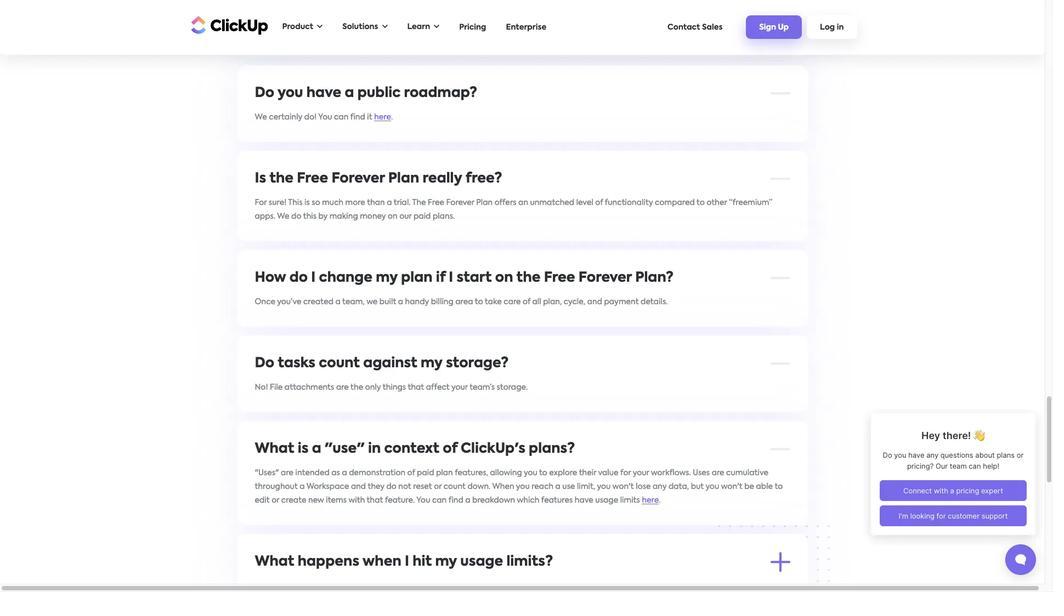 Task type: locate. For each thing, give the bounding box(es) containing it.
1 horizontal spatial in
[[838, 24, 845, 31]]

as up the workspace
[[332, 470, 340, 477]]

do up certainly
[[255, 86, 275, 100]]

what up still
[[255, 556, 295, 570]]

be down cumulative
[[745, 483, 755, 491]]

1 horizontal spatial find
[[449, 497, 464, 505]]

what happens when i hit my usage limits?
[[255, 556, 553, 570]]

0 vertical spatial what
[[255, 443, 295, 456]]

0 vertical spatial cycle,
[[631, 14, 653, 22]]

in up demonstration
[[368, 443, 381, 456]]

forever up payment
[[579, 271, 632, 285]]

the up all
[[517, 271, 541, 285]]

are left only
[[336, 384, 349, 392]]

my
[[376, 271, 398, 285], [421, 357, 443, 371], [436, 556, 457, 570]]

can inside "uses" are intended as a demonstration of paid plan features, allowing you to explore their value for your workflows. uses are cumulative throughout a workspace and they do not reset or count down. when you reach a use limit, you won't lose any data, but you won't be able to edit or create new items with that feature. you can find a breakdown which features have usage limits
[[433, 497, 447, 505]]

1 vertical spatial be
[[291, 583, 300, 590]]

2 vertical spatial do
[[387, 483, 397, 491]]

let
[[413, 583, 423, 590]]

0 vertical spatial usage
[[596, 497, 619, 505]]

1 horizontal spatial you
[[417, 497, 431, 505]]

take
[[485, 298, 502, 306]]

1 vertical spatial here
[[642, 497, 659, 505]]

2 horizontal spatial forever
[[579, 271, 632, 285]]

do tasks count against my storage?
[[255, 357, 509, 371]]

find inside you'll still be able to use clickup, and we'll let you know as soon as a limit is reached. we're happy to provide a grace period to find the plan
[[729, 583, 744, 590]]

1 vertical spatial my
[[421, 357, 443, 371]]

0 vertical spatial .
[[391, 113, 393, 121]]

free up plans.
[[428, 199, 445, 207]]

free inside for sure! this is so much more than a trial. the free forever plan offers an unmatched level of functionality compared to other "freemium" apps. we do this by making money on our paid plans.
[[428, 199, 445, 207]]

1 vertical spatial when
[[493, 483, 515, 491]]

0 vertical spatial you
[[319, 113, 332, 121]]

for sure! this is so much more than a trial. the free forever plan offers an unmatched level of functionality compared to other "freemium" apps. we do this by making money on our paid plans.
[[255, 199, 773, 220]]

product button
[[277, 16, 328, 38]]

0 horizontal spatial that
[[367, 497, 383, 505]]

my for storage?
[[421, 357, 443, 371]]

until
[[530, 14, 546, 22]]

1 vertical spatial we
[[277, 213, 290, 220]]

a
[[345, 86, 354, 100], [387, 199, 392, 207], [336, 298, 341, 306], [398, 298, 404, 306], [312, 443, 322, 456], [342, 470, 347, 477], [300, 483, 305, 491], [556, 483, 561, 491], [466, 497, 471, 505], [504, 583, 509, 590], [661, 583, 666, 590]]

are
[[336, 384, 349, 392], [281, 470, 294, 477], [712, 470, 725, 477]]

have inside "uses" are intended as a demonstration of paid plan features, allowing you to explore their value for your workflows. uses are cumulative throughout a workspace and they do not reset or count down. when you reach a use limit, you won't lose any data, but you won't be able to edit or create new items with that feature. you can find a breakdown which features have usage limits
[[575, 497, 594, 505]]

at
[[335, 14, 343, 22]]

still
[[276, 583, 289, 590]]

0 horizontal spatial won't
[[613, 483, 634, 491]]

won't down cumulative
[[722, 483, 743, 491]]

0 horizontal spatial usage
[[461, 556, 504, 570]]

1 do from the top
[[255, 86, 275, 100]]

you inside you'll still be able to use clickup, and we'll let you know as soon as a limit is reached. we're happy to provide a grace period to find the plan
[[425, 583, 439, 590]]

1 horizontal spatial use
[[563, 483, 576, 491]]

which
[[517, 497, 540, 505]]

1 vertical spatial count
[[444, 483, 466, 491]]

clickup image
[[188, 15, 268, 35]]

free up so
[[297, 172, 328, 186]]

0 horizontal spatial count
[[319, 357, 360, 371]]

making
[[330, 213, 358, 220]]

won't
[[613, 483, 634, 491], [722, 483, 743, 491]]

have
[[307, 86, 342, 100], [575, 497, 594, 505]]

here link down lose
[[642, 497, 659, 505]]

we inside for sure! this is so much more than a trial. the free forever plan offers an unmatched level of functionality compared to other "freemium" apps. we do this by making money on our paid plans.
[[277, 213, 290, 220]]

a left limit
[[504, 583, 509, 590]]

my right hit
[[436, 556, 457, 570]]

demonstration
[[349, 470, 406, 477]]

log in
[[821, 24, 845, 31]]

0 vertical spatial forever
[[332, 172, 385, 186]]

do up no!
[[255, 357, 275, 371]]

only
[[365, 384, 381, 392]]

1 vertical spatial you
[[417, 497, 431, 505]]

when
[[380, 14, 402, 22], [493, 483, 515, 491]]

1 vertical spatial do
[[255, 357, 275, 371]]

you down reset
[[417, 497, 431, 505]]

grace
[[668, 583, 691, 590]]

1 vertical spatial usage
[[461, 556, 504, 570]]

1 vertical spatial plan
[[477, 199, 493, 207]]

find right period
[[729, 583, 744, 590]]

the inside you'll still be able to use clickup, and we'll let you know as soon as a limit is reached. we're happy to provide a grace period to find the plan
[[746, 583, 758, 590]]

1 vertical spatial able
[[302, 583, 319, 590]]

won't down 'for' on the right bottom of page
[[613, 483, 634, 491]]

. down any
[[659, 497, 661, 505]]

paid
[[414, 213, 431, 220], [417, 470, 435, 477]]

0 vertical spatial have
[[307, 86, 342, 100]]

0 horizontal spatial billing
[[431, 298, 454, 306]]

on up the care
[[496, 271, 514, 285]]

is left so
[[305, 199, 310, 207]]

2 vertical spatial and
[[378, 583, 393, 590]]

1 horizontal spatial or
[[434, 483, 442, 491]]

0 vertical spatial paid
[[414, 213, 431, 220]]

limits?
[[507, 556, 553, 570]]

1 horizontal spatial we
[[277, 213, 290, 220]]

count inside "uses" are intended as a demonstration of paid plan features, allowing you to explore their value for your workflows. uses are cumulative throughout a workspace and they do not reset or count down. when you reach a use limit, you won't lose any data, but you won't be able to edit or create new items with that feature. you can find a breakdown which features have usage limits
[[444, 483, 466, 491]]

once
[[255, 298, 276, 306]]

0 vertical spatial plan
[[389, 172, 420, 186]]

able down cumulative
[[757, 483, 774, 491]]

and left the we'll
[[378, 583, 393, 590]]

lose
[[636, 483, 651, 491]]

a left public
[[345, 86, 354, 100]]

1 horizontal spatial usage
[[596, 497, 619, 505]]

of right the end
[[579, 14, 586, 22]]

my up built
[[376, 271, 398, 285]]

plan
[[481, 14, 498, 22], [401, 271, 433, 285], [436, 470, 453, 477], [760, 583, 777, 590]]

or right reset
[[434, 483, 442, 491]]

that right the things
[[408, 384, 425, 392]]

2 vertical spatial find
[[729, 583, 744, 590]]

you up which
[[516, 483, 530, 491]]

when inside you're free to cancel at anytime! when you do, your current plan will last until the end of your billing cycle, unless you choose to downgrade immediately.
[[380, 14, 402, 22]]

so
[[312, 199, 320, 207]]

new
[[309, 497, 324, 505]]

1 vertical spatial have
[[575, 497, 594, 505]]

are up throughout
[[281, 470, 294, 477]]

how do i change my plan if i start on the free forever plan?
[[255, 271, 674, 285]]

2 vertical spatial is
[[529, 583, 534, 590]]

0 horizontal spatial have
[[307, 86, 342, 100]]

when
[[363, 556, 402, 570]]

usage inside "uses" are intended as a demonstration of paid plan features, allowing you to explore their value for your workflows. uses are cumulative throughout a workspace and they do not reset or count down. when you reach a use limit, you won't lose any data, but you won't be able to edit or create new items with that feature. you can find a breakdown which features have usage limits
[[596, 497, 619, 505]]

your right 'affect'
[[452, 384, 468, 392]]

what for what is a "use" in context of clickup's plans?
[[255, 443, 295, 456]]

happens
[[298, 556, 360, 570]]

0 vertical spatial use
[[563, 483, 576, 491]]

are right uses
[[712, 470, 725, 477]]

anytime!
[[345, 14, 379, 22]]

i right if
[[449, 271, 454, 285]]

find left it
[[351, 113, 366, 121]]

2 what from the top
[[255, 556, 295, 570]]

is up intended
[[298, 443, 309, 456]]

we down sure!
[[277, 213, 290, 220]]

do up the you've at bottom
[[290, 271, 308, 285]]

0 vertical spatial able
[[757, 483, 774, 491]]

happy
[[594, 583, 619, 590]]

is inside you'll still be able to use clickup, and we'll let you know as soon as a limit is reached. we're happy to provide a grace period to find the plan
[[529, 583, 534, 590]]

1 horizontal spatial be
[[745, 483, 755, 491]]

solutions
[[343, 23, 379, 31]]

on left the our
[[388, 213, 398, 220]]

here link for what is a "use" in context of clickup's plans?
[[642, 497, 659, 505]]

1 horizontal spatial that
[[408, 384, 425, 392]]

0 vertical spatial find
[[351, 113, 366, 121]]

0 vertical spatial and
[[588, 298, 603, 306]]

billing left area
[[431, 298, 454, 306]]

you up reach
[[524, 470, 538, 477]]

forever up more
[[332, 172, 385, 186]]

1 horizontal spatial i
[[405, 556, 410, 570]]

0 horizontal spatial .
[[391, 113, 393, 121]]

is inside for sure! this is so much more than a trial. the free forever plan offers an unmatched level of functionality compared to other "freemium" apps. we do this by making money on our paid plans.
[[305, 199, 310, 207]]

2 do from the top
[[255, 357, 275, 371]]

when right anytime! at the left top of the page
[[380, 14, 402, 22]]

paid down the
[[414, 213, 431, 220]]

0 horizontal spatial plan
[[389, 172, 420, 186]]

count down 'features,'
[[444, 483, 466, 491]]

of up not
[[408, 470, 415, 477]]

plan inside for sure! this is so much more than a trial. the free forever plan offers an unmatched level of functionality compared to other "freemium" apps. we do this by making money on our paid plans.
[[477, 199, 493, 207]]

. right it
[[391, 113, 393, 121]]

2 horizontal spatial are
[[712, 470, 725, 477]]

a left team,
[[336, 298, 341, 306]]

for
[[255, 199, 267, 207]]

your
[[433, 14, 450, 22], [588, 14, 605, 22], [452, 384, 468, 392], [633, 470, 650, 477]]

offers
[[495, 199, 517, 207]]

0 horizontal spatial or
[[272, 497, 280, 505]]

a left 'grace'
[[661, 583, 666, 590]]

1 horizontal spatial .
[[659, 497, 661, 505]]

you down value
[[598, 483, 611, 491]]

can right feature.
[[433, 497, 447, 505]]

1 horizontal spatial forever
[[447, 199, 475, 207]]

plan,
[[544, 298, 562, 306]]

1 vertical spatial that
[[367, 497, 383, 505]]

here link right it
[[374, 113, 391, 121]]

of inside for sure! this is so much more than a trial. the free forever plan offers an unmatched level of functionality compared to other "freemium" apps. we do this by making money on our paid plans.
[[596, 199, 603, 207]]

the right period
[[746, 583, 758, 590]]

1 vertical spatial .
[[659, 497, 661, 505]]

a left trial.
[[387, 199, 392, 207]]

i up created
[[311, 271, 316, 285]]

change
[[319, 271, 373, 285]]

we left certainly
[[255, 113, 267, 121]]

0 horizontal spatial as
[[332, 470, 340, 477]]

contact
[[668, 23, 701, 31]]

here right it
[[374, 113, 391, 121]]

the left the end
[[548, 14, 560, 22]]

throughout
[[255, 483, 298, 491]]

you'll
[[255, 583, 274, 590]]

created
[[304, 298, 334, 306]]

1 vertical spatial here link
[[642, 497, 659, 505]]

a up the create
[[300, 483, 305, 491]]

count up the attachments
[[319, 357, 360, 371]]

1 horizontal spatial here
[[642, 497, 659, 505]]

is right limit
[[529, 583, 534, 590]]

as left soon
[[463, 583, 471, 590]]

able
[[757, 483, 774, 491], [302, 583, 319, 590]]

that down they
[[367, 497, 383, 505]]

payment
[[605, 298, 639, 306]]

1 horizontal spatial able
[[757, 483, 774, 491]]

we
[[367, 298, 378, 306]]

1 vertical spatial on
[[496, 271, 514, 285]]

plan inside you'll still be able to use clickup, and we'll let you know as soon as a limit is reached. we're happy to provide a grace period to find the plan
[[760, 583, 777, 590]]

we
[[255, 113, 267, 121], [277, 213, 290, 220]]

1 vertical spatial can
[[433, 497, 447, 505]]

0 vertical spatial when
[[380, 14, 402, 22]]

paid inside "uses" are intended as a demonstration of paid plan features, allowing you to explore their value for your workflows. uses are cumulative throughout a workspace and they do not reset or count down. when you reach a use limit, you won't lose any data, but you won't be able to edit or create new items with that feature. you can find a breakdown which features have usage limits
[[417, 470, 435, 477]]

"use"
[[325, 443, 365, 456]]

0 vertical spatial can
[[334, 113, 349, 121]]

the
[[548, 14, 560, 22], [270, 172, 294, 186], [517, 271, 541, 285], [351, 384, 364, 392], [746, 583, 758, 590]]

of right level
[[596, 199, 603, 207]]

0 vertical spatial do
[[292, 213, 302, 220]]

what
[[255, 443, 295, 456], [255, 556, 295, 570]]

1 vertical spatial in
[[368, 443, 381, 456]]

value
[[599, 470, 619, 477]]

able inside "uses" are intended as a demonstration of paid plan features, allowing you to explore their value for your workflows. uses are cumulative throughout a workspace and they do not reset or count down. when you reach a use limit, you won't lose any data, but you won't be able to edit or create new items with that feature. you can find a breakdown which features have usage limits
[[757, 483, 774, 491]]

you right do!
[[319, 113, 332, 121]]

1 horizontal spatial count
[[444, 483, 466, 491]]

do left not
[[387, 483, 397, 491]]

2 vertical spatial free
[[544, 271, 576, 285]]

1 vertical spatial use
[[331, 583, 344, 590]]

built
[[380, 298, 397, 306]]

features,
[[455, 470, 489, 477]]

1 what from the top
[[255, 443, 295, 456]]

0 vertical spatial billing
[[606, 14, 629, 22]]

and inside you'll still be able to use clickup, and we'll let you know as soon as a limit is reached. we're happy to provide a grace period to find the plan
[[378, 583, 393, 590]]

paid up reset
[[417, 470, 435, 477]]

can
[[334, 113, 349, 121], [433, 497, 447, 505]]

0 horizontal spatial forever
[[332, 172, 385, 186]]

money
[[360, 213, 386, 220]]

0 horizontal spatial here
[[374, 113, 391, 121]]

or right edit
[[272, 497, 280, 505]]

forever
[[332, 172, 385, 186], [447, 199, 475, 207], [579, 271, 632, 285]]

1 horizontal spatial cycle,
[[631, 14, 653, 22]]

free up plan,
[[544, 271, 576, 285]]

than
[[367, 199, 385, 207]]

level
[[577, 199, 594, 207]]

2 horizontal spatial and
[[588, 298, 603, 306]]

as
[[332, 470, 340, 477], [463, 583, 471, 590], [493, 583, 502, 590]]

able right still
[[302, 583, 319, 590]]

a inside for sure! this is so much more than a trial. the free forever plan offers an unmatched level of functionality compared to other "freemium" apps. we do this by making money on our paid plans.
[[387, 199, 392, 207]]

do inside "uses" are intended as a demonstration of paid plan features, allowing you to explore their value for your workflows. uses are cumulative throughout a workspace and they do not reset or count down. when you reach a use limit, you won't lose any data, but you won't be able to edit or create new items with that feature. you can find a breakdown which features have usage limits
[[387, 483, 397, 491]]

find down 'features,'
[[449, 497, 464, 505]]

plan left offers
[[477, 199, 493, 207]]

cycle,
[[631, 14, 653, 22], [564, 298, 586, 306]]

0 horizontal spatial here link
[[374, 113, 391, 121]]

1 vertical spatial and
[[351, 483, 366, 491]]

no!
[[255, 384, 268, 392]]

your up lose
[[633, 470, 650, 477]]

1 vertical spatial free
[[428, 199, 445, 207]]

0 vertical spatial is
[[305, 199, 310, 207]]

create
[[281, 497, 307, 505]]

really
[[423, 172, 463, 186]]

features
[[542, 497, 573, 505]]

we certainly do! you can find it here .
[[255, 113, 393, 121]]

free for plan
[[544, 271, 576, 285]]

period
[[692, 583, 717, 590]]

be right still
[[291, 583, 300, 590]]

0 vertical spatial here
[[374, 113, 391, 121]]

attachments
[[285, 384, 335, 392]]

forever inside for sure! this is so much more than a trial. the free forever plan offers an unmatched level of functionality compared to other "freemium" apps. we do this by making money on our paid plans.
[[447, 199, 475, 207]]

sign
[[760, 24, 777, 31]]

you up certainly
[[278, 86, 303, 100]]

0 horizontal spatial able
[[302, 583, 319, 590]]

when down allowing
[[493, 483, 515, 491]]

1 vertical spatial cycle,
[[564, 298, 586, 306]]

my for plan
[[376, 271, 398, 285]]

file
[[270, 384, 283, 392]]

count
[[319, 357, 360, 371], [444, 483, 466, 491]]

hit
[[413, 556, 432, 570]]

plan up trial.
[[389, 172, 420, 186]]

do,
[[420, 14, 432, 22]]

as right soon
[[493, 583, 502, 590]]

limit
[[511, 583, 527, 590]]

you right let
[[425, 583, 439, 590]]

0 vertical spatial my
[[376, 271, 398, 285]]

1 horizontal spatial and
[[378, 583, 393, 590]]

billing left unless
[[606, 14, 629, 22]]

0 horizontal spatial and
[[351, 483, 366, 491]]

in
[[838, 24, 845, 31], [368, 443, 381, 456]]

against
[[364, 357, 418, 371]]

0 horizontal spatial can
[[334, 113, 349, 121]]

pricing
[[460, 23, 487, 31]]

the inside you're free to cancel at anytime! when you do, your current plan will last until the end of your billing cycle, unless you choose to downgrade immediately.
[[548, 14, 560, 22]]

usage left 'limits'
[[596, 497, 619, 505]]

here link
[[374, 113, 391, 121], [642, 497, 659, 505]]

do left this
[[292, 213, 302, 220]]

1 vertical spatial find
[[449, 497, 464, 505]]

my up 'affect'
[[421, 357, 443, 371]]

0 horizontal spatial on
[[388, 213, 398, 220]]

the right is
[[270, 172, 294, 186]]

0 vertical spatial on
[[388, 213, 398, 220]]

do
[[255, 86, 275, 100], [255, 357, 275, 371]]

a up the workspace
[[342, 470, 347, 477]]

it
[[367, 113, 373, 121]]

paid inside for sure! this is so much more than a trial. the free forever plan offers an unmatched level of functionality compared to other "freemium" apps. we do this by making money on our paid plans.
[[414, 213, 431, 220]]

forever up plans.
[[447, 199, 475, 207]]

have up we certainly do! you can find it here .
[[307, 86, 342, 100]]

on
[[388, 213, 398, 220], [496, 271, 514, 285]]

of up 'features,'
[[443, 443, 458, 456]]

have down the "limit,"
[[575, 497, 594, 505]]

can left it
[[334, 113, 349, 121]]

1 horizontal spatial here link
[[642, 497, 659, 505]]

use down explore
[[563, 483, 576, 491]]



Task type: describe. For each thing, give the bounding box(es) containing it.
cumulative
[[727, 470, 769, 477]]

pricing link
[[454, 18, 492, 37]]

0 vertical spatial count
[[319, 357, 360, 371]]

contact sales button
[[663, 18, 729, 37]]

0 horizontal spatial you
[[319, 113, 332, 121]]

current
[[452, 14, 479, 22]]

1 vertical spatial is
[[298, 443, 309, 456]]

1 vertical spatial billing
[[431, 298, 454, 306]]

of inside "uses" are intended as a demonstration of paid plan features, allowing you to explore their value for your workflows. uses are cumulative throughout a workspace and they do not reset or count down. when you reach a use limit, you won't lose any data, but you won't be able to edit or create new items with that feature. you can find a breakdown which features have usage limits
[[408, 470, 415, 477]]

0 horizontal spatial i
[[311, 271, 316, 285]]

area
[[456, 298, 474, 306]]

edit
[[255, 497, 270, 505]]

0 vertical spatial or
[[434, 483, 442, 491]]

for
[[621, 470, 632, 477]]

roadmap?
[[404, 86, 478, 100]]

use inside you'll still be able to use clickup, and we'll let you know as soon as a limit is reached. we're happy to provide a grace period to find the plan
[[331, 583, 344, 590]]

uses
[[693, 470, 710, 477]]

your right the end
[[588, 14, 605, 22]]

you right but
[[706, 483, 720, 491]]

but
[[691, 483, 704, 491]]

contact sales
[[668, 23, 723, 31]]

intended
[[296, 470, 330, 477]]

tasks
[[278, 357, 316, 371]]

0 vertical spatial that
[[408, 384, 425, 392]]

here link for do you have a public roadmap?
[[374, 113, 391, 121]]

of inside you're free to cancel at anytime! when you do, your current plan will last until the end of your billing cycle, unless you choose to downgrade immediately.
[[579, 14, 586, 22]]

1 vertical spatial do
[[290, 271, 308, 285]]

when inside "uses" are intended as a demonstration of paid plan features, allowing you to explore their value for your workflows. uses are cumulative throughout a workspace and they do not reset or count down. when you reach a use limit, you won't lose any data, but you won't be able to edit or create new items with that feature. you can find a breakdown which features have usage limits
[[493, 483, 515, 491]]

trial.
[[394, 199, 411, 207]]

0 horizontal spatial free
[[297, 172, 328, 186]]

free
[[280, 14, 295, 22]]

other
[[707, 199, 728, 207]]

plans?
[[529, 443, 575, 456]]

more
[[346, 199, 366, 207]]

able inside you'll still be able to use clickup, and we'll let you know as soon as a limit is reached. we're happy to provide a grace period to find the plan
[[302, 583, 319, 590]]

things
[[383, 384, 406, 392]]

billing inside you're free to cancel at anytime! when you do, your current plan will last until the end of your billing cycle, unless you choose to downgrade immediately.
[[606, 14, 629, 22]]

log
[[821, 24, 836, 31]]

a up intended
[[312, 443, 322, 456]]

our
[[400, 213, 412, 220]]

plan inside you're free to cancel at anytime! when you do, your current plan will last until the end of your billing cycle, unless you choose to downgrade immediately.
[[481, 14, 498, 22]]

public
[[358, 86, 401, 100]]

2 vertical spatial my
[[436, 556, 457, 570]]

feature.
[[385, 497, 415, 505]]

with
[[349, 497, 365, 505]]

choose
[[695, 14, 722, 22]]

learn button
[[402, 16, 445, 38]]

items
[[326, 497, 347, 505]]

your inside "uses" are intended as a demonstration of paid plan features, allowing you to explore their value for your workflows. uses are cumulative throughout a workspace and they do not reset or count down. when you reach a use limit, you won't lose any data, but you won't be able to edit or create new items with that feature. you can find a breakdown which features have usage limits
[[633, 470, 650, 477]]

provide
[[631, 583, 659, 590]]

of left all
[[523, 298, 531, 306]]

know
[[440, 583, 461, 590]]

context
[[385, 443, 440, 456]]

your right the do,
[[433, 14, 450, 22]]

you up "contact"
[[679, 14, 693, 22]]

do inside for sure! this is so much more than a trial. the free forever plan offers an unmatched level of functionality compared to other "freemium" apps. we do this by making money on our paid plans.
[[292, 213, 302, 220]]

storage.
[[497, 384, 528, 392]]

a up features on the bottom
[[556, 483, 561, 491]]

all
[[533, 298, 542, 306]]

plans.
[[433, 213, 455, 220]]

explore
[[550, 470, 578, 477]]

once you've created a team, we built a handy billing area to take care of all plan, cycle, and payment details.
[[255, 298, 668, 306]]

by
[[319, 213, 328, 220]]

end
[[562, 14, 577, 22]]

2 horizontal spatial i
[[449, 271, 454, 285]]

0 vertical spatial we
[[255, 113, 267, 121]]

we'll
[[395, 583, 411, 590]]

start
[[457, 271, 492, 285]]

solutions button
[[337, 16, 393, 38]]

is the free forever plan really free?
[[255, 172, 503, 186]]

and inside "uses" are intended as a demonstration of paid plan features, allowing you to explore their value for your workflows. uses are cumulative throughout a workspace and they do not reset or count down. when you reach a use limit, you won't lose any data, but you won't be able to edit or create new items with that feature. you can find a breakdown which features have usage limits
[[351, 483, 366, 491]]

if
[[436, 271, 446, 285]]

not
[[399, 483, 412, 491]]

1 horizontal spatial as
[[463, 583, 471, 590]]

care
[[504, 298, 521, 306]]

we're
[[572, 583, 593, 590]]

1 horizontal spatial on
[[496, 271, 514, 285]]

they
[[368, 483, 385, 491]]

their
[[579, 470, 597, 477]]

limits
[[621, 497, 641, 505]]

free for much
[[428, 199, 445, 207]]

reached.
[[536, 583, 570, 590]]

1 horizontal spatial are
[[336, 384, 349, 392]]

workspace
[[307, 483, 349, 491]]

do for do tasks count against my storage?
[[255, 357, 275, 371]]

enterprise link
[[501, 18, 552, 37]]

you'll still be able to use clickup, and we'll let you know as soon as a limit is reached. we're happy to provide a grace period to find the plan
[[255, 583, 777, 593]]

allowing
[[490, 470, 522, 477]]

what for what happens when i hit my usage limits?
[[255, 556, 295, 570]]

be inside you'll still be able to use clickup, and we'll let you know as soon as a limit is reached. we're happy to provide a grace period to find the plan
[[291, 583, 300, 590]]

cycle, inside you're free to cancel at anytime! when you do, your current plan will last until the end of your billing cycle, unless you choose to downgrade immediately.
[[631, 14, 653, 22]]

forever for than
[[447, 199, 475, 207]]

2 horizontal spatial as
[[493, 583, 502, 590]]

sure!
[[269, 199, 287, 207]]

forever for i
[[579, 271, 632, 285]]

0 horizontal spatial cycle,
[[564, 298, 586, 306]]

1 vertical spatial or
[[272, 497, 280, 505]]

workflows.
[[652, 470, 692, 477]]

0 horizontal spatial find
[[351, 113, 366, 121]]

you inside "uses" are intended as a demonstration of paid plan features, allowing you to explore their value for your workflows. uses are cumulative throughout a workspace and they do not reset or count down. when you reach a use limit, you won't lose any data, but you won't be able to edit or create new items with that feature. you can find a breakdown which features have usage limits
[[417, 497, 431, 505]]

functionality
[[605, 199, 654, 207]]

the
[[413, 199, 426, 207]]

details.
[[641, 298, 668, 306]]

use inside "uses" are intended as a demonstration of paid plan features, allowing you to explore their value for your workflows. uses are cumulative throughout a workspace and they do not reset or count down. when you reach a use limit, you won't lose any data, but you won't be able to edit or create new items with that feature. you can find a breakdown which features have usage limits
[[563, 483, 576, 491]]

much
[[322, 199, 344, 207]]

"freemium"
[[730, 199, 773, 207]]

plan inside "uses" are intended as a demonstration of paid plan features, allowing you to explore their value for your workflows. uses are cumulative throughout a workspace and they do not reset or count down. when you reach a use limit, you won't lose any data, but you won't be able to edit or create new items with that feature. you can find a breakdown which features have usage limits
[[436, 470, 453, 477]]

clickup,
[[346, 583, 376, 590]]

this
[[303, 213, 317, 220]]

0 horizontal spatial in
[[368, 443, 381, 456]]

any
[[653, 483, 667, 491]]

you're free to cancel at anytime! when you do, your current plan will last until the end of your billing cycle, unless you choose to downgrade immediately.
[[255, 14, 778, 35]]

learn
[[408, 23, 431, 31]]

certainly
[[269, 113, 303, 121]]

as inside "uses" are intended as a demonstration of paid plan features, allowing you to explore their value for your workflows. uses are cumulative throughout a workspace and they do not reset or count down. when you reach a use limit, you won't lose any data, but you won't be able to edit or create new items with that feature. you can find a breakdown which features have usage limits
[[332, 470, 340, 477]]

a down 'down.'
[[466, 497, 471, 505]]

0 horizontal spatial are
[[281, 470, 294, 477]]

2 won't from the left
[[722, 483, 743, 491]]

data,
[[669, 483, 690, 491]]

"uses" are intended as a demonstration of paid plan features, allowing you to explore their value for your workflows. uses are cumulative throughout a workspace and they do not reset or count down. when you reach a use limit, you won't lose any data, but you won't be able to edit or create new items with that feature. you can find a breakdown which features have usage limits
[[255, 470, 784, 505]]

to inside for sure! this is so much more than a trial. the free forever plan offers an unmatched level of functionality compared to other "freemium" apps. we do this by making money on our paid plans.
[[697, 199, 705, 207]]

affect
[[426, 384, 450, 392]]

you up learn
[[404, 14, 418, 22]]

find inside "uses" are intended as a demonstration of paid plan features, allowing you to explore their value for your workflows. uses are cumulative throughout a workspace and they do not reset or count down. when you reach a use limit, you won't lose any data, but you won't be able to edit or create new items with that feature. you can find a breakdown which features have usage limits
[[449, 497, 464, 505]]

that inside "uses" are intended as a demonstration of paid plan features, allowing you to explore their value for your workflows. uses are cumulative throughout a workspace and they do not reset or count down. when you reach a use limit, you won't lose any data, but you won't be able to edit or create new items with that feature. you can find a breakdown which features have usage limits
[[367, 497, 383, 505]]

plan?
[[636, 271, 674, 285]]

last
[[514, 14, 528, 22]]

enterprise
[[506, 23, 547, 31]]

on inside for sure! this is so much more than a trial. the free forever plan offers an unmatched level of functionality compared to other "freemium" apps. we do this by making money on our paid plans.
[[388, 213, 398, 220]]

the left only
[[351, 384, 364, 392]]

1 won't from the left
[[613, 483, 634, 491]]

apps.
[[255, 213, 276, 220]]

up
[[779, 24, 789, 31]]

how
[[255, 271, 286, 285]]

will
[[500, 14, 512, 22]]

a right built
[[398, 298, 404, 306]]

product
[[282, 23, 314, 31]]

do!
[[305, 113, 317, 121]]

do for do you have a public roadmap?
[[255, 86, 275, 100]]

an
[[519, 199, 529, 207]]

reach
[[532, 483, 554, 491]]

0 vertical spatial in
[[838, 24, 845, 31]]

be inside "uses" are intended as a demonstration of paid plan features, allowing you to explore their value for your workflows. uses are cumulative throughout a workspace and they do not reset or count down. when you reach a use limit, you won't lose any data, but you won't be able to edit or create new items with that feature. you can find a breakdown which features have usage limits
[[745, 483, 755, 491]]

clickup's
[[461, 443, 526, 456]]

log in link
[[808, 15, 858, 39]]



Task type: vqa. For each thing, say whether or not it's contained in the screenshot.
The
yes



